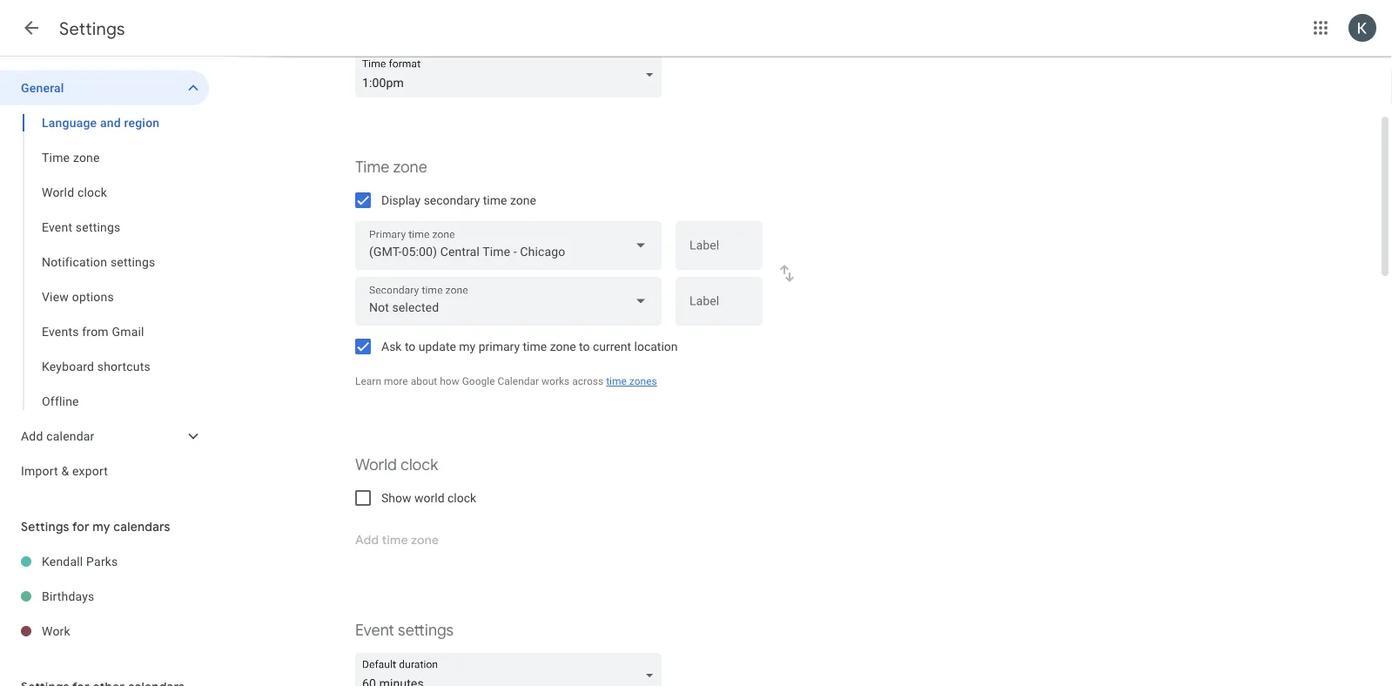 Task type: locate. For each thing, give the bounding box(es) containing it.
world down language
[[42, 185, 74, 199]]

world clock up show
[[355, 455, 438, 475]]

0 horizontal spatial time
[[483, 193, 507, 207]]

event
[[42, 220, 72, 234], [355, 621, 394, 640]]

settings
[[76, 220, 121, 234], [111, 255, 155, 269], [398, 621, 454, 640]]

0 vertical spatial my
[[459, 339, 476, 354]]

work link
[[42, 614, 209, 649]]

parks
[[86, 554, 118, 569]]

1 horizontal spatial time
[[355, 157, 390, 177]]

world
[[42, 185, 74, 199], [355, 455, 397, 475]]

ask
[[382, 339, 402, 354]]

0 vertical spatial clock
[[77, 185, 107, 199]]

work tree item
[[0, 614, 209, 649]]

world
[[415, 491, 445, 505]]

time right primary
[[523, 339, 547, 354]]

2 horizontal spatial clock
[[448, 491, 477, 505]]

secondary
[[424, 193, 480, 207]]

1 to from the left
[[405, 339, 416, 354]]

0 horizontal spatial clock
[[77, 185, 107, 199]]

settings left for
[[21, 519, 69, 534]]

time up display
[[355, 157, 390, 177]]

0 vertical spatial settings
[[76, 220, 121, 234]]

learn more about how google calendar works across time zones
[[355, 375, 657, 388]]

time zone
[[42, 150, 100, 165], [355, 157, 428, 177]]

zone
[[73, 150, 100, 165], [393, 157, 428, 177], [510, 193, 536, 207], [550, 339, 576, 354]]

settings for my calendars
[[21, 519, 170, 534]]

time left zones at the left bottom of page
[[606, 375, 627, 388]]

options
[[72, 290, 114, 304]]

1 vertical spatial settings
[[21, 519, 69, 534]]

settings
[[59, 18, 125, 40], [21, 519, 69, 534]]

1 horizontal spatial to
[[579, 339, 590, 354]]

clock right world
[[448, 491, 477, 505]]

0 horizontal spatial event settings
[[42, 220, 121, 234]]

1 horizontal spatial time
[[523, 339, 547, 354]]

1 vertical spatial event settings
[[355, 621, 454, 640]]

clock up "show world clock"
[[401, 455, 438, 475]]

about
[[411, 375, 437, 388]]

add calendar
[[21, 429, 95, 443]]

to
[[405, 339, 416, 354], [579, 339, 590, 354]]

0 horizontal spatial world
[[42, 185, 74, 199]]

time zones link
[[606, 375, 657, 388]]

world clock up notification
[[42, 185, 107, 199]]

group
[[0, 105, 209, 419]]

clock up the notification settings
[[77, 185, 107, 199]]

world up show
[[355, 455, 397, 475]]

kendall parks
[[42, 554, 118, 569]]

my
[[459, 339, 476, 354], [93, 519, 110, 534]]

world clock
[[42, 185, 107, 199], [355, 455, 438, 475]]

import & export
[[21, 464, 108, 478]]

2 vertical spatial time
[[606, 375, 627, 388]]

2 vertical spatial clock
[[448, 491, 477, 505]]

my right for
[[93, 519, 110, 534]]

kendall parks tree item
[[0, 544, 209, 579]]

events
[[42, 324, 79, 339]]

1 vertical spatial event
[[355, 621, 394, 640]]

current
[[593, 339, 632, 354]]

ask to update my primary time zone to current location
[[382, 339, 678, 354]]

and
[[100, 115, 121, 130]]

1 horizontal spatial my
[[459, 339, 476, 354]]

my right update
[[459, 339, 476, 354]]

from
[[82, 324, 109, 339]]

zone up works
[[550, 339, 576, 354]]

primary
[[479, 339, 520, 354]]

0 vertical spatial settings
[[59, 18, 125, 40]]

event settings
[[42, 220, 121, 234], [355, 621, 454, 640]]

clock
[[77, 185, 107, 199], [401, 455, 438, 475], [448, 491, 477, 505]]

time zone down language
[[42, 150, 100, 165]]

across
[[572, 375, 604, 388]]

2 horizontal spatial time
[[606, 375, 627, 388]]

0 vertical spatial event settings
[[42, 220, 121, 234]]

to right 'ask'
[[405, 339, 416, 354]]

1 horizontal spatial world
[[355, 455, 397, 475]]

0 horizontal spatial world clock
[[42, 185, 107, 199]]

0 horizontal spatial to
[[405, 339, 416, 354]]

1 vertical spatial my
[[93, 519, 110, 534]]

1 vertical spatial world clock
[[355, 455, 438, 475]]

0 vertical spatial world clock
[[42, 185, 107, 199]]

to left 'current'
[[579, 339, 590, 354]]

time
[[42, 150, 70, 165], [355, 157, 390, 177]]

1 vertical spatial clock
[[401, 455, 438, 475]]

language
[[42, 115, 97, 130]]

time zone up display
[[355, 157, 428, 177]]

0 vertical spatial world
[[42, 185, 74, 199]]

zone down language and region
[[73, 150, 100, 165]]

update
[[419, 339, 456, 354]]

display secondary time zone
[[382, 193, 536, 207]]

notification settings
[[42, 255, 155, 269]]

0 horizontal spatial time zone
[[42, 150, 100, 165]]

0 vertical spatial event
[[42, 220, 72, 234]]

1 horizontal spatial world clock
[[355, 455, 438, 475]]

1 vertical spatial time
[[523, 339, 547, 354]]

settings up general tree item
[[59, 18, 125, 40]]

time right secondary
[[483, 193, 507, 207]]

region
[[124, 115, 160, 130]]

tree
[[0, 71, 209, 489]]

shortcuts
[[97, 359, 151, 374]]

general tree item
[[0, 71, 209, 105]]

0 vertical spatial time
[[483, 193, 507, 207]]

time
[[483, 193, 507, 207], [523, 339, 547, 354], [606, 375, 627, 388]]

go back image
[[21, 17, 42, 38]]

more
[[384, 375, 408, 388]]

time down language
[[42, 150, 70, 165]]

import
[[21, 464, 58, 478]]

None field
[[355, 52, 669, 98], [355, 221, 662, 270], [355, 277, 662, 326], [355, 653, 669, 686], [355, 52, 669, 98], [355, 221, 662, 270], [355, 277, 662, 326], [355, 653, 669, 686]]



Task type: describe. For each thing, give the bounding box(es) containing it.
2 vertical spatial settings
[[398, 621, 454, 640]]

settings for settings
[[59, 18, 125, 40]]

0 horizontal spatial event
[[42, 220, 72, 234]]

keyboard
[[42, 359, 94, 374]]

events from gmail
[[42, 324, 144, 339]]

1 horizontal spatial time zone
[[355, 157, 428, 177]]

gmail
[[112, 324, 144, 339]]

view
[[42, 290, 69, 304]]

how
[[440, 375, 460, 388]]

google
[[462, 375, 495, 388]]

location
[[635, 339, 678, 354]]

tree containing general
[[0, 71, 209, 489]]

display
[[382, 193, 421, 207]]

1 vertical spatial settings
[[111, 255, 155, 269]]

birthdays
[[42, 589, 95, 604]]

0 horizontal spatial my
[[93, 519, 110, 534]]

&
[[61, 464, 69, 478]]

1 horizontal spatial event settings
[[355, 621, 454, 640]]

world clock inside "group"
[[42, 185, 107, 199]]

work
[[42, 624, 70, 638]]

0 horizontal spatial time
[[42, 150, 70, 165]]

for
[[72, 519, 90, 534]]

zone up display
[[393, 157, 428, 177]]

calendar
[[46, 429, 95, 443]]

zones
[[630, 375, 657, 388]]

calendars
[[113, 519, 170, 534]]

time zone inside "group"
[[42, 150, 100, 165]]

show
[[382, 491, 412, 505]]

offline
[[42, 394, 79, 409]]

1 horizontal spatial event
[[355, 621, 394, 640]]

show world clock
[[382, 491, 477, 505]]

notification
[[42, 255, 107, 269]]

general
[[21, 81, 64, 95]]

birthdays tree item
[[0, 579, 209, 614]]

Label for secondary time zone. text field
[[690, 295, 749, 320]]

1 horizontal spatial clock
[[401, 455, 438, 475]]

learn
[[355, 375, 382, 388]]

settings for settings for my calendars
[[21, 519, 69, 534]]

add
[[21, 429, 43, 443]]

keyboard shortcuts
[[42, 359, 151, 374]]

2 to from the left
[[579, 339, 590, 354]]

zone right secondary
[[510, 193, 536, 207]]

view options
[[42, 290, 114, 304]]

language and region
[[42, 115, 160, 130]]

settings heading
[[59, 18, 125, 40]]

group containing language and region
[[0, 105, 209, 419]]

1 vertical spatial world
[[355, 455, 397, 475]]

kendall
[[42, 554, 83, 569]]

settings for my calendars tree
[[0, 544, 209, 649]]

birthdays link
[[42, 579, 209, 614]]

Label for primary time zone. text field
[[690, 240, 749, 264]]

world inside "group"
[[42, 185, 74, 199]]

export
[[72, 464, 108, 478]]

works
[[542, 375, 570, 388]]

calendar
[[498, 375, 539, 388]]



Task type: vqa. For each thing, say whether or not it's contained in the screenshot.
'World' to the top
yes



